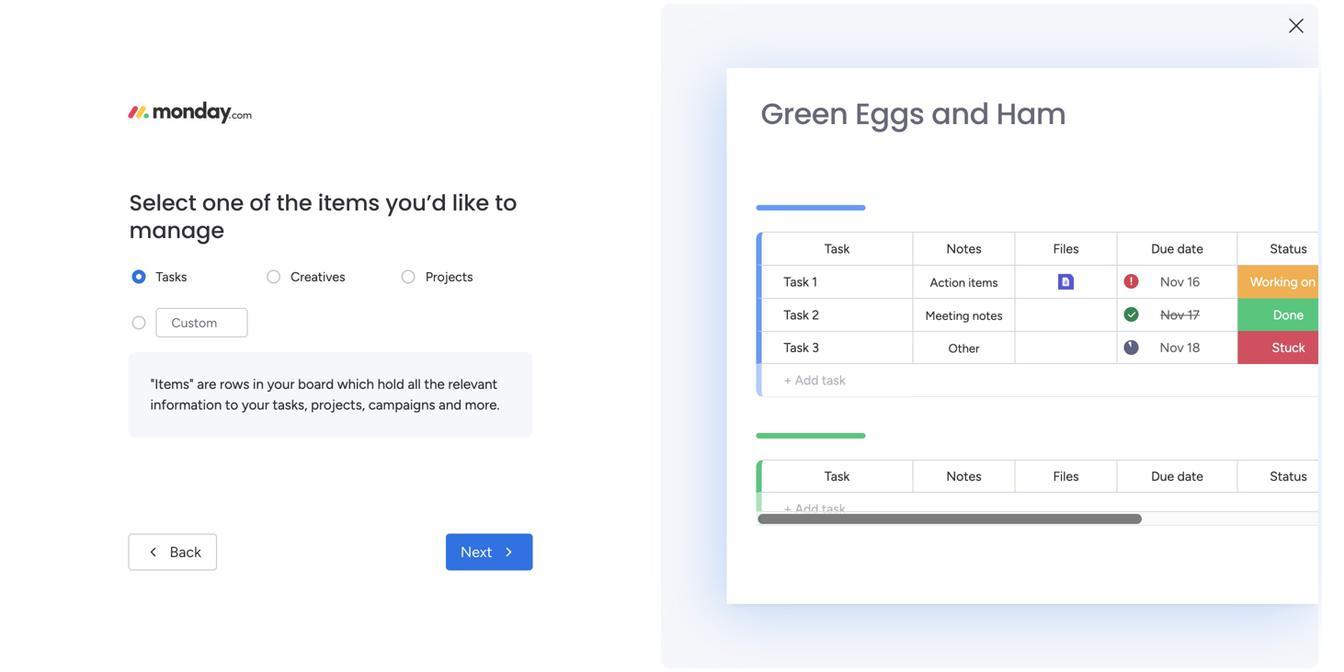 Task type: vqa. For each thing, say whether or not it's contained in the screenshot.
option
no



Task type: locate. For each thing, give the bounding box(es) containing it.
1 vertical spatial + add task
[[784, 501, 846, 517]]

the right "of"
[[276, 188, 312, 218]]

boost your workflow in minutes with ready-made templates
[[1030, 578, 1270, 617]]

0 vertical spatial add
[[795, 373, 819, 388]]

files
[[1054, 241, 1079, 257], [1054, 469, 1079, 484]]

close recently visited image
[[284, 187, 306, 209]]

confirm
[[353, 10, 401, 27]]

relevant
[[448, 376, 498, 393]]

in right rows
[[253, 376, 264, 393]]

0 horizontal spatial and
[[439, 397, 462, 413]]

0 vertical spatial circle o image
[[1047, 233, 1059, 247]]

0 vertical spatial status
[[1270, 241, 1308, 257]]

the
[[276, 188, 312, 218], [424, 376, 445, 393]]

component image
[[307, 401, 324, 418]]

search everything image
[[1166, 50, 1185, 68]]

workspace down add to favorites 'icon'
[[482, 404, 545, 419]]

complete profile
[[1065, 302, 1169, 318]]

templates down workflow
[[1114, 600, 1179, 617]]

change email address
[[880, 10, 1015, 27]]

your up made
[[1072, 578, 1102, 595]]

0 vertical spatial + add task
[[784, 373, 846, 388]]

0 horizontal spatial the
[[276, 188, 312, 218]]

v2 user feedback image
[[1034, 105, 1048, 126]]

1 vertical spatial the
[[424, 376, 445, 393]]

circle o image
[[1047, 233, 1059, 247], [1047, 280, 1059, 294], [1047, 327, 1059, 341]]

1 circle o image from the top
[[1047, 233, 1059, 247]]

3 email from the left
[[931, 10, 963, 27]]

team
[[1103, 278, 1136, 295]]

in inside "items" are rows in your board which hold all the relevant information to your tasks, projects, campaigns and more.
[[253, 376, 264, 393]]

visited
[[382, 188, 433, 207]]

in inside boost your workflow in minutes with ready-made templates
[[1169, 578, 1181, 595]]

1 vertical spatial notes
[[947, 469, 982, 484]]

install our mobile app link
[[1047, 323, 1295, 344]]

1 vertical spatial templates
[[1151, 640, 1216, 658]]

1 vertical spatial circle o image
[[1047, 280, 1059, 294]]

this
[[60, 304, 81, 320]]

2 date from the top
[[1178, 469, 1204, 484]]

circle o image inside upload your photo link
[[1047, 233, 1059, 247]]

the inside select one of the items you'd like to manage
[[276, 188, 312, 218]]

1 email from the left
[[435, 10, 468, 27]]

recently visited
[[310, 188, 433, 207]]

1 horizontal spatial email
[[832, 10, 865, 27]]

email left "address:"
[[435, 10, 468, 27]]

1 vertical spatial workspace
[[84, 304, 146, 320]]

logo image
[[128, 102, 252, 124]]

3 circle o image from the top
[[1047, 327, 1059, 341]]

your down rows
[[242, 397, 269, 413]]

in left minutes
[[1169, 578, 1181, 595]]

1 vertical spatial add
[[795, 501, 819, 517]]

to down rows
[[225, 397, 238, 413]]

desktop
[[1110, 255, 1162, 271]]

circle o image left "install"
[[1047, 327, 1059, 341]]

notes
[[947, 241, 982, 257], [947, 469, 982, 484]]

sam green image
[[1271, 44, 1301, 74]]

to left join
[[124, 372, 137, 387]]

email right change
[[931, 10, 963, 27]]

0 vertical spatial due date
[[1152, 241, 1204, 257]]

+
[[784, 373, 792, 388], [784, 501, 792, 517]]

templates right the explore
[[1151, 640, 1216, 658]]

ready-
[[1030, 600, 1073, 617]]

circle o image for upload
[[1047, 233, 1059, 247]]

resend email link
[[783, 10, 865, 27]]

photo
[[1144, 231, 1181, 248]]

apps image
[[1121, 50, 1140, 68]]

2 email from the left
[[832, 10, 865, 27]]

and right "eggs"
[[932, 93, 990, 134]]

upload your photo
[[1065, 231, 1181, 248]]

to inside this workspace is empty. join this workspace to create content.
[[150, 304, 162, 320]]

date
[[1178, 241, 1204, 257], [1178, 469, 1204, 484]]

and
[[932, 93, 990, 134], [439, 397, 462, 413]]

workspace up this
[[72, 284, 134, 300]]

2 horizontal spatial email
[[931, 10, 963, 27]]

due date
[[1152, 241, 1204, 257], [1152, 469, 1204, 484]]

0 vertical spatial date
[[1178, 241, 1204, 257]]

0 vertical spatial notes
[[947, 241, 982, 257]]

0 horizontal spatial email
[[435, 10, 468, 27]]

circle o image down circle o image
[[1047, 280, 1059, 294]]

0 vertical spatial and
[[932, 93, 990, 134]]

1 vertical spatial in
[[1169, 578, 1181, 595]]

your inside boost your workflow in minutes with ready-made templates
[[1072, 578, 1102, 595]]

task
[[822, 373, 846, 388], [822, 501, 846, 517]]

2 vertical spatial workspace
[[482, 404, 545, 419]]

to inside "items" are rows in your board which hold all the relevant information to your tasks, projects, campaigns and more.
[[225, 397, 238, 413]]

work management > main workspace
[[330, 404, 545, 419]]

1 notes from the top
[[947, 241, 982, 257]]

2 notes from the top
[[947, 469, 982, 484]]

Search in workspace field
[[39, 219, 154, 241]]

campaigns
[[369, 397, 436, 413]]

0 vertical spatial templates
[[1114, 600, 1179, 617]]

1 + from the top
[[784, 373, 792, 388]]

1 vertical spatial date
[[1178, 469, 1204, 484]]

next
[[461, 544, 493, 561]]

recently
[[310, 188, 378, 207]]

and down "management"
[[439, 397, 462, 413]]

2 due from the top
[[1152, 469, 1175, 484]]

due
[[1152, 241, 1175, 257], [1152, 469, 1175, 484]]

0 vertical spatial the
[[276, 188, 312, 218]]

1
[[812, 274, 818, 290]]

2 circle o image from the top
[[1047, 280, 1059, 294]]

create
[[165, 304, 202, 320]]

+ add task
[[784, 373, 846, 388], [784, 501, 846, 517]]

1 vertical spatial status
[[1270, 469, 1308, 484]]

task for task 1
[[784, 274, 809, 290]]

templates inside button
[[1151, 640, 1216, 658]]

workspace up content.
[[84, 304, 146, 320]]

1 due from the top
[[1152, 241, 1175, 257]]

add
[[795, 373, 819, 388], [795, 501, 819, 517]]

email
[[435, 10, 468, 27], [832, 10, 865, 27], [931, 10, 963, 27]]

0 vertical spatial in
[[253, 376, 264, 393]]

the right all
[[424, 376, 445, 393]]

2 + from the top
[[784, 501, 792, 517]]

>
[[440, 404, 449, 419]]

task 2
[[784, 307, 820, 323]]

1 vertical spatial +
[[784, 501, 792, 517]]

email right resend
[[832, 10, 865, 27]]

in for your
[[253, 376, 264, 393]]

upload
[[1065, 231, 1109, 248]]

your up tasks,
[[267, 376, 295, 393]]

explore
[[1098, 640, 1147, 658]]

1 vertical spatial files
[[1054, 469, 1079, 484]]

to down the empty.
[[150, 304, 162, 320]]

1 vertical spatial due date
[[1152, 469, 1204, 484]]

with
[[1241, 578, 1270, 595]]

upload your photo link
[[1047, 229, 1295, 250]]

1 horizontal spatial the
[[424, 376, 445, 393]]

address:
[[471, 10, 523, 27]]

1 horizontal spatial and
[[932, 93, 990, 134]]

circle o image inside install our mobile app link
[[1047, 327, 1059, 341]]

select
[[129, 188, 197, 218]]

to right like
[[495, 188, 517, 218]]

2 vertical spatial circle o image
[[1047, 327, 1059, 341]]

1 vertical spatial due
[[1152, 469, 1175, 484]]

0 horizontal spatial in
[[253, 376, 264, 393]]

1 horizontal spatial in
[[1169, 578, 1181, 595]]

2 status from the top
[[1270, 469, 1308, 484]]

this
[[45, 284, 69, 300]]

all
[[408, 376, 421, 393]]

profile
[[1130, 302, 1169, 318]]

0 vertical spatial files
[[1054, 241, 1079, 257]]

1 vertical spatial and
[[439, 397, 462, 413]]

0 vertical spatial due
[[1152, 241, 1175, 257]]

0 vertical spatial task
[[822, 373, 846, 388]]

0 vertical spatial +
[[784, 373, 792, 388]]

task
[[825, 241, 850, 257], [784, 274, 809, 290], [784, 307, 809, 323], [784, 340, 809, 356], [825, 469, 850, 484]]

invite members image
[[1081, 50, 1099, 68]]

1 vertical spatial task
[[822, 501, 846, 517]]

Custom text field
[[156, 308, 248, 338]]

circle o image inside the invite team members (0/1) link
[[1047, 280, 1059, 294]]

circle o image up circle o image
[[1047, 233, 1059, 247]]

to
[[495, 188, 517, 218], [150, 304, 162, 320], [124, 372, 137, 387], [225, 397, 238, 413]]

management
[[387, 374, 476, 391]]

your
[[405, 10, 432, 27], [267, 376, 295, 393], [242, 397, 269, 413], [1072, 578, 1102, 595]]

email for resend email
[[832, 10, 865, 27]]



Task type: describe. For each thing, give the bounding box(es) containing it.
minutes
[[1185, 578, 1237, 595]]

this workspace is empty. join this workspace to create content.
[[33, 284, 202, 340]]

2 files from the top
[[1054, 469, 1079, 484]]

feedback
[[1087, 107, 1144, 123]]

1 date from the top
[[1178, 241, 1204, 257]]

one
[[202, 188, 244, 218]]

install our mobile app
[[1065, 325, 1202, 342]]

projects
[[426, 269, 473, 285]]

enable
[[1065, 255, 1107, 271]]

select one of the items you'd like to manage
[[129, 188, 517, 246]]

empty.
[[149, 284, 189, 300]]

please confirm your email address: samiamgreeneggsnham27@gmail.com
[[310, 10, 765, 27]]

browse workspaces
[[21, 183, 135, 199]]

invite
[[1065, 278, 1100, 295]]

eggs
[[856, 93, 925, 134]]

green
[[761, 93, 848, 134]]

2 due date from the top
[[1152, 469, 1204, 484]]

give feedback
[[1055, 107, 1144, 123]]

email for change email address
[[931, 10, 963, 27]]

"items" are rows in your board which hold all the relevant information to your tasks, projects, campaigns and more.
[[150, 376, 500, 413]]

2 task from the top
[[822, 501, 846, 517]]

notifications image
[[1000, 50, 1018, 68]]

your
[[1113, 231, 1140, 248]]

resend email
[[783, 10, 865, 27]]

and inside "items" are rows in your board which hold all the relevant information to your tasks, projects, campaigns and more.
[[439, 397, 462, 413]]

members
[[1139, 278, 1197, 295]]

workflow
[[1105, 578, 1166, 595]]

of
[[250, 188, 271, 218]]

3
[[812, 340, 819, 356]]

notifications
[[1165, 255, 1245, 271]]

more.
[[465, 397, 500, 413]]

project
[[334, 374, 383, 391]]

2 add from the top
[[795, 501, 819, 517]]

to inside button
[[124, 372, 137, 387]]

(0/1)
[[1200, 278, 1230, 295]]

like
[[452, 188, 489, 218]]

task 3
[[784, 340, 819, 356]]

help image
[[1207, 50, 1225, 68]]

back
[[170, 544, 201, 561]]

back button
[[128, 534, 217, 571]]

resend
[[783, 10, 829, 27]]

work
[[330, 404, 358, 419]]

join
[[33, 304, 57, 320]]

made
[[1073, 600, 1110, 617]]

workspaces
[[67, 183, 135, 199]]

which
[[337, 376, 374, 393]]

complete
[[1065, 302, 1126, 318]]

next button
[[446, 534, 533, 571]]

tasks
[[156, 269, 187, 285]]

are
[[197, 376, 216, 393]]

main
[[452, 404, 479, 419]]

1 add from the top
[[795, 373, 819, 388]]

templates image image
[[1036, 434, 1279, 561]]

our
[[1105, 325, 1128, 342]]

manage
[[129, 215, 224, 246]]

enable desktop notifications link
[[1047, 253, 1295, 273]]

is
[[137, 284, 146, 300]]

board
[[298, 376, 334, 393]]

browse
[[21, 183, 64, 199]]

creatives
[[291, 269, 345, 285]]

invite team members (0/1)
[[1065, 278, 1230, 295]]

"items"
[[150, 376, 194, 393]]

the inside "items" are rows in your board which hold all the relevant information to your tasks, projects, campaigns and more.
[[424, 376, 445, 393]]

rows
[[220, 376, 250, 393]]

browse workspaces button
[[13, 176, 183, 206]]

project management
[[334, 374, 476, 391]]

2 + add task from the top
[[784, 501, 846, 517]]

change email address link
[[880, 10, 1015, 27]]

green eggs and ham
[[761, 93, 1067, 134]]

join
[[140, 372, 161, 387]]

circle o image for install
[[1047, 327, 1059, 341]]

address
[[967, 10, 1015, 27]]

explore templates button
[[1030, 631, 1284, 668]]

explore templates
[[1098, 640, 1216, 658]]

enable desktop notifications
[[1065, 255, 1245, 271]]

management
[[361, 404, 437, 419]]

request to join button
[[66, 365, 168, 394]]

2
[[812, 307, 820, 323]]

complete profile link
[[1065, 300, 1295, 320]]

in for minutes
[[1169, 578, 1181, 595]]

0 vertical spatial workspace
[[72, 284, 134, 300]]

inbox image
[[1040, 50, 1059, 68]]

1 files from the top
[[1054, 241, 1079, 257]]

content.
[[93, 325, 141, 340]]

1 task from the top
[[822, 373, 846, 388]]

1 due date from the top
[[1152, 241, 1204, 257]]

hold
[[378, 376, 405, 393]]

to inside select one of the items you'd like to manage
[[495, 188, 517, 218]]

give
[[1055, 107, 1083, 123]]

task 1
[[784, 274, 818, 290]]

ham
[[997, 93, 1067, 134]]

circle o image for invite
[[1047, 280, 1059, 294]]

add to favorites image
[[521, 373, 539, 391]]

request
[[74, 372, 121, 387]]

circle o image
[[1047, 256, 1059, 270]]

your right confirm
[[405, 10, 432, 27]]

tasks,
[[273, 397, 308, 413]]

change
[[880, 10, 928, 27]]

information
[[150, 397, 222, 413]]

mobile
[[1131, 325, 1173, 342]]

templates inside boost your workflow in minutes with ready-made templates
[[1114, 600, 1179, 617]]

task for task 2
[[784, 307, 809, 323]]

public board image
[[307, 373, 327, 393]]

task for task 3
[[784, 340, 809, 356]]

please
[[310, 10, 350, 27]]

items
[[318, 188, 380, 218]]

request to join
[[74, 372, 161, 387]]

install
[[1065, 325, 1101, 342]]

1 + add task from the top
[[784, 373, 846, 388]]

projects,
[[311, 397, 365, 413]]

1 status from the top
[[1270, 241, 1308, 257]]

samiamgreeneggsnham27@gmail.com
[[526, 10, 765, 27]]

you'd
[[386, 188, 447, 218]]

app
[[1176, 325, 1202, 342]]



